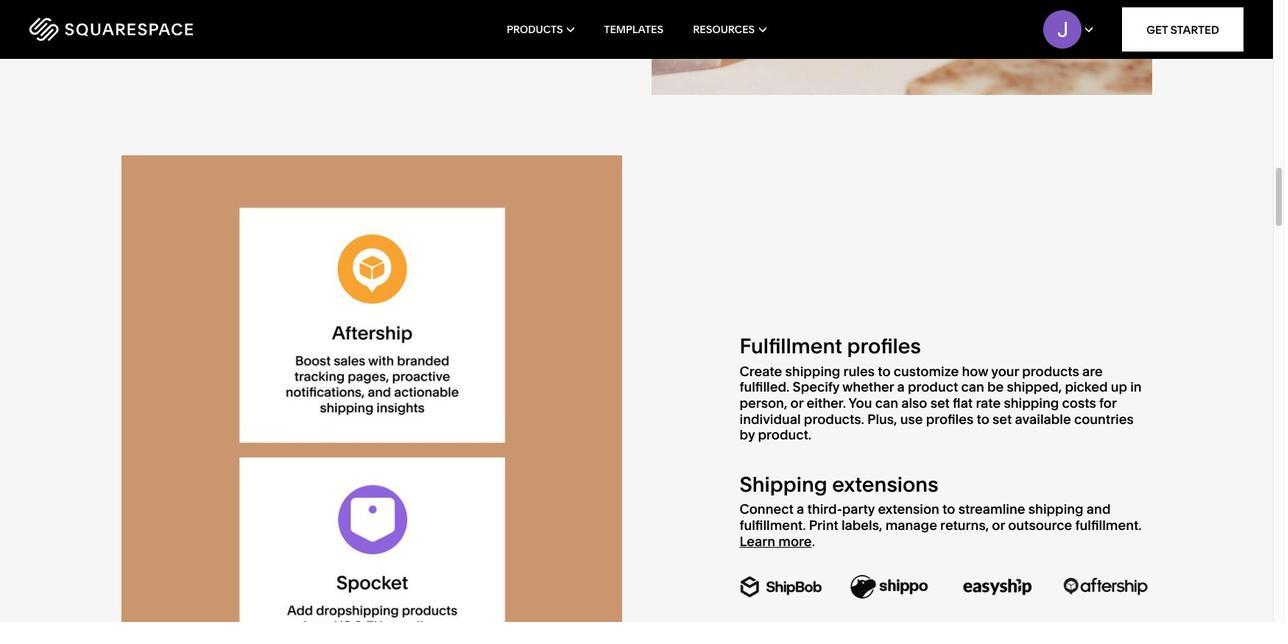 Task type: describe. For each thing, give the bounding box(es) containing it.
products
[[507, 23, 563, 36]]

shipping inside shipping extensions connect a third-party extension to streamline shipping and fulfillment. print labels, manage returns, or outsource fulfillment. learn more .
[[1029, 501, 1084, 518]]

1 vertical spatial to
[[977, 411, 990, 428]]

returns,
[[941, 517, 989, 534]]

resources button
[[693, 0, 767, 59]]

labels,
[[842, 517, 883, 534]]

party
[[842, 501, 875, 518]]

either.
[[807, 395, 846, 412]]

by
[[740, 427, 755, 443]]

streamline
[[959, 501, 1026, 518]]

your
[[991, 363, 1019, 380]]

started
[[1171, 22, 1220, 36]]

0 vertical spatial to
[[878, 363, 891, 380]]

up
[[1111, 379, 1128, 396]]

learn more link
[[740, 533, 812, 550]]

a inside fulfillment profiles create shipping rules to customize how your products are fulfilled. specify whether a product can be shipped, picked up in person, or either. you can also set flat rate shipping costs for individual products. plus, use profiles to set available countries by product.
[[897, 379, 905, 396]]

are
[[1083, 363, 1103, 380]]

fulfillment
[[740, 334, 843, 359]]

available
[[1015, 411, 1071, 428]]

countries
[[1074, 411, 1134, 428]]

products.
[[804, 411, 865, 428]]

get started
[[1147, 22, 1220, 36]]

rules
[[844, 363, 875, 380]]

shipping extensions image
[[121, 155, 622, 622]]

costs
[[1062, 395, 1096, 412]]

use
[[901, 411, 923, 428]]

shipping extensions connect a third-party extension to streamline shipping and fulfillment. print labels, manage returns, or outsource fulfillment. learn more .
[[740, 472, 1142, 550]]

shipping extension logos image
[[740, 572, 1152, 603]]

manage
[[886, 517, 937, 534]]

1 fulfillment. from the left
[[740, 517, 806, 534]]

fulfillment profiles create shipping rules to customize how your products are fulfilled. specify whether a product can be shipped, picked up in person, or either. you can also set flat rate shipping costs for individual products. plus, use profiles to set available countries by product.
[[740, 334, 1142, 443]]

extensions
[[832, 472, 939, 497]]

a inside shipping extensions connect a third-party extension to streamline shipping and fulfillment. print labels, manage returns, or outsource fulfillment. learn more .
[[797, 501, 804, 518]]

rate
[[976, 395, 1001, 412]]

how
[[962, 363, 989, 380]]

create
[[740, 363, 782, 380]]

shipping
[[740, 472, 828, 497]]

0 vertical spatial shipping
[[786, 363, 841, 380]]

and
[[1087, 501, 1111, 518]]

products
[[1022, 363, 1080, 380]]

get
[[1147, 22, 1168, 36]]

in
[[1131, 379, 1142, 396]]

2 fulfillment. from the left
[[1076, 517, 1142, 534]]

.
[[812, 533, 815, 550]]

learn
[[740, 533, 776, 550]]



Task type: locate. For each thing, give the bounding box(es) containing it.
1 vertical spatial or
[[992, 517, 1005, 534]]

1 horizontal spatial or
[[992, 517, 1005, 534]]

0 vertical spatial or
[[791, 395, 804, 412]]

more
[[779, 533, 812, 550]]

get started link
[[1123, 7, 1244, 52]]

product.
[[758, 427, 812, 443]]

fulfillment. down shipping
[[740, 517, 806, 534]]

shipping down fulfillment
[[786, 363, 841, 380]]

0 horizontal spatial can
[[875, 395, 899, 412]]

0 vertical spatial a
[[897, 379, 905, 396]]

product
[[908, 379, 958, 396]]

connect
[[740, 501, 794, 518]]

extension
[[878, 501, 940, 518]]

1 horizontal spatial set
[[993, 411, 1012, 428]]

profiles
[[847, 334, 921, 359], [926, 411, 974, 428]]

to right flat at the bottom right of page
[[977, 411, 990, 428]]

squarespace logo image
[[29, 18, 193, 41]]

0 horizontal spatial profiles
[[847, 334, 921, 359]]

1 horizontal spatial can
[[962, 379, 985, 396]]

set left flat at the bottom right of page
[[931, 395, 950, 412]]

0 horizontal spatial a
[[797, 501, 804, 518]]

specify
[[793, 379, 840, 396]]

shipping left and
[[1029, 501, 1084, 518]]

shipping down products
[[1004, 395, 1059, 412]]

set
[[931, 395, 950, 412], [993, 411, 1012, 428]]

customize
[[894, 363, 959, 380]]

flat
[[953, 395, 973, 412]]

0 horizontal spatial to
[[878, 363, 891, 380]]

1 vertical spatial shipping
[[1004, 395, 1059, 412]]

plus,
[[868, 411, 897, 428]]

products button
[[507, 0, 575, 59]]

1 vertical spatial a
[[797, 501, 804, 518]]

fulfillment.
[[740, 517, 806, 534], [1076, 517, 1142, 534]]

can
[[962, 379, 985, 396], [875, 395, 899, 412]]

to inside shipping extensions connect a third-party extension to streamline shipping and fulfillment. print labels, manage returns, or outsource fulfillment. learn more .
[[943, 501, 956, 518]]

templates
[[604, 23, 664, 36]]

profiles down product
[[926, 411, 974, 428]]

or inside fulfillment profiles create shipping rules to customize how your products are fulfilled. specify whether a product can be shipped, picked up in person, or either. you can also set flat rate shipping costs for individual products. plus, use profiles to set available countries by product.
[[791, 395, 804, 412]]

to right extension
[[943, 501, 956, 518]]

for
[[1100, 395, 1117, 412]]

or left either.
[[791, 395, 804, 412]]

to
[[878, 363, 891, 380], [977, 411, 990, 428], [943, 501, 956, 518]]

whether
[[843, 379, 894, 396]]

can left be
[[962, 379, 985, 396]]

print shipping label mobile ui image
[[651, 0, 1152, 95]]

or inside shipping extensions connect a third-party extension to streamline shipping and fulfillment. print labels, manage returns, or outsource fulfillment. learn more .
[[992, 517, 1005, 534]]

fulfilled.
[[740, 379, 790, 396]]

1 horizontal spatial a
[[897, 379, 905, 396]]

shipping
[[786, 363, 841, 380], [1004, 395, 1059, 412], [1029, 501, 1084, 518]]

0 horizontal spatial set
[[931, 395, 950, 412]]

person,
[[740, 395, 788, 412]]

set down be
[[993, 411, 1012, 428]]

fulfillment. right the outsource in the bottom right of the page
[[1076, 517, 1142, 534]]

to right rules
[[878, 363, 891, 380]]

1 horizontal spatial profiles
[[926, 411, 974, 428]]

1 horizontal spatial to
[[943, 501, 956, 518]]

individual
[[740, 411, 801, 428]]

a left product
[[897, 379, 905, 396]]

2 vertical spatial shipping
[[1029, 501, 1084, 518]]

squarespace logo link
[[29, 18, 272, 41]]

0 vertical spatial profiles
[[847, 334, 921, 359]]

shipped,
[[1007, 379, 1062, 396]]

be
[[988, 379, 1004, 396]]

0 horizontal spatial fulfillment.
[[740, 517, 806, 534]]

resources
[[693, 23, 755, 36]]

2 vertical spatial to
[[943, 501, 956, 518]]

you
[[849, 395, 872, 412]]

outsource
[[1008, 517, 1073, 534]]

a left 'third-'
[[797, 501, 804, 518]]

2 horizontal spatial to
[[977, 411, 990, 428]]

also
[[902, 395, 928, 412]]

1 horizontal spatial fulfillment.
[[1076, 517, 1142, 534]]

can right you
[[875, 395, 899, 412]]

picked
[[1065, 379, 1108, 396]]

templates link
[[604, 0, 664, 59]]

print
[[809, 517, 839, 534]]

1 vertical spatial profiles
[[926, 411, 974, 428]]

profiles up rules
[[847, 334, 921, 359]]

third-
[[808, 501, 842, 518]]

a
[[897, 379, 905, 396], [797, 501, 804, 518]]

0 horizontal spatial or
[[791, 395, 804, 412]]

or
[[791, 395, 804, 412], [992, 517, 1005, 534]]

or right returns,
[[992, 517, 1005, 534]]



Task type: vqa. For each thing, say whether or not it's contained in the screenshot.
to in the Shipping extensions Connect a third-party extension to streamline shipping and fulfillment. Print labels, manage returns, or outsource fulfillment. Learn more .
yes



